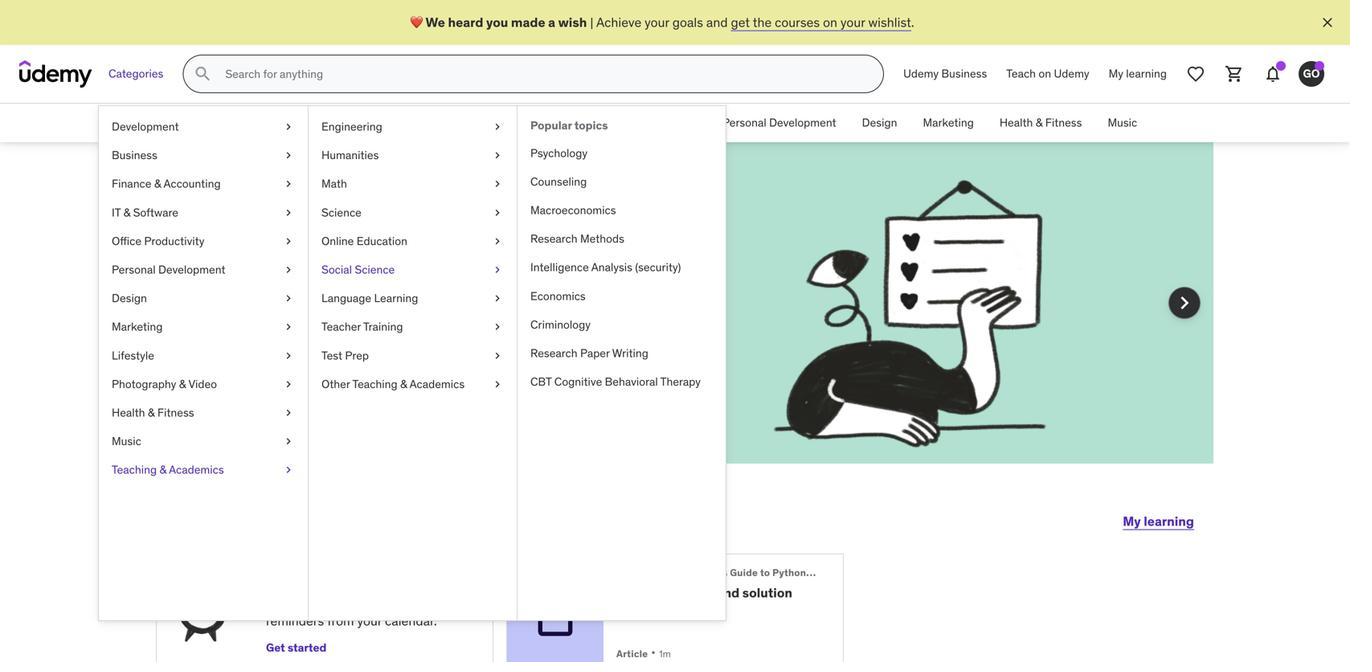 Task type: vqa. For each thing, say whether or not it's contained in the screenshot.
6-17 hours (41)
no



Task type: locate. For each thing, give the bounding box(es) containing it.
productivity left did
[[144, 234, 205, 248]]

0 vertical spatial courses
[[775, 14, 820, 30]]

a up social science link
[[439, 212, 458, 254]]

office
[[604, 116, 634, 130], [112, 234, 142, 248]]

0 vertical spatial music link
[[1096, 104, 1151, 142]]

1 vertical spatial research
[[531, 346, 578, 361]]

marketing link
[[911, 104, 987, 142], [99, 313, 308, 342]]

marketing up lifestyle
[[112, 320, 163, 334]]

schedule time to learn a little each day adds up. get reminders from your calendar.
[[266, 571, 437, 630]]

1 horizontal spatial health & fitness link
[[987, 104, 1096, 142]]

photography
[[112, 377, 176, 391]]

academics down test prep link
[[410, 377, 465, 391]]

0 horizontal spatial music link
[[99, 427, 308, 456]]

cbt
[[531, 375, 552, 389]]

xsmall image for health & fitness
[[282, 405, 295, 421]]

xsmall image for teaching & academics
[[282, 462, 295, 478]]

xsmall image for personal development
[[282, 262, 295, 278]]

cognitive
[[555, 375, 603, 389]]

1 vertical spatial accounting
[[164, 177, 221, 191]]

0 horizontal spatial it & software link
[[99, 198, 308, 227]]

test
[[322, 348, 343, 363]]

guide
[[730, 567, 758, 579]]

xsmall image inside business link
[[282, 148, 295, 163]]

health & fitness link down video
[[99, 399, 308, 427]]

research methods link
[[518, 225, 726, 253]]

health down photography
[[112, 406, 145, 420]]

1 horizontal spatial design
[[863, 116, 898, 130]]

get
[[370, 300, 391, 317], [412, 595, 433, 612], [266, 641, 285, 656]]

make inside 'did you make a wish?'
[[344, 212, 432, 254]]

personal for health & fitness
[[723, 116, 767, 130]]

xsmall image inside development link
[[282, 119, 295, 135]]

get up calendar.
[[412, 595, 433, 612]]

it & software
[[512, 116, 579, 130], [112, 205, 179, 220]]

marketing link for lifestyle
[[99, 313, 308, 342]]

0 vertical spatial music
[[1108, 116, 1138, 130]]

beginners
[[680, 567, 728, 579]]

xsmall image for online education
[[491, 234, 504, 249]]

you inside 'did you make a wish?'
[[279, 212, 337, 254]]

get the courses on your wishlist link
[[731, 14, 912, 30]]

make up social science link
[[344, 212, 432, 254]]

development for health & fitness
[[770, 116, 837, 130]]

1 horizontal spatial health & fitness
[[1000, 116, 1083, 130]]

to inside carousel element
[[245, 300, 257, 317]]

0 horizontal spatial office productivity link
[[99, 227, 308, 256]]

design link for health & fitness
[[850, 104, 911, 142]]

0 vertical spatial academics
[[410, 377, 465, 391]]

2 vertical spatial on
[[464, 300, 478, 317]]

1 horizontal spatial get
[[370, 300, 391, 317]]

research down criminology
[[531, 346, 578, 361]]

finance & accounting link up math link
[[364, 104, 499, 142]]

lifestyle
[[112, 348, 154, 363]]

xsmall image for teacher training
[[491, 319, 504, 335]]

close image
[[1320, 14, 1336, 31]]

office productivity link up time
[[99, 227, 308, 256]]

accounting for lifestyle
[[164, 177, 221, 191]]

udemy down .
[[904, 67, 939, 81]]

teaching
[[353, 377, 398, 391], [112, 463, 157, 477]]

0 horizontal spatial business
[[112, 148, 157, 163]]

solution
[[743, 585, 793, 601]]

research paper writing
[[531, 346, 649, 361]]

health for top health & fitness link
[[1000, 116, 1034, 130]]

the right get
[[753, 14, 772, 30]]

research paper writing link
[[518, 339, 726, 368]]

your down adds
[[357, 613, 382, 630]]

your up goals.
[[481, 300, 506, 317]]

get for started
[[266, 641, 285, 656]]

Search for anything text field
[[222, 60, 865, 88]]

1 vertical spatial personal development
[[112, 263, 226, 277]]

0 horizontal spatial on
[[464, 300, 478, 317]]

1 vertical spatial you
[[279, 212, 337, 254]]

1 horizontal spatial software
[[533, 116, 579, 130]]

learning,
[[289, 502, 406, 535]]

teaching up let's at the bottom left
[[112, 463, 157, 477]]

research inside 'link'
[[531, 346, 578, 361]]

it for health & fitness
[[512, 116, 521, 130]]

and left get
[[707, 14, 728, 30]]

1 horizontal spatial productivity
[[637, 116, 697, 130]]

get left started
[[266, 641, 285, 656]]

personal development link for health & fitness
[[710, 104, 850, 142]]

0 vertical spatial health & fitness link
[[987, 104, 1096, 142]]

finance & accounting link down development link
[[99, 170, 308, 198]]

xsmall image inside test prep link
[[491, 348, 504, 364]]

finance & accounting link
[[364, 104, 499, 142], [99, 170, 308, 198]]

0 horizontal spatial health
[[112, 406, 145, 420]]

2 vertical spatial and
[[717, 585, 740, 601]]

homework
[[635, 585, 714, 601]]

office productivity link
[[592, 104, 710, 142], [99, 227, 308, 256]]

office productivity link for lifestyle
[[99, 227, 308, 256]]

did you make a wish?
[[214, 212, 458, 294]]

design for lifestyle
[[112, 291, 147, 306]]

1 horizontal spatial personal development link
[[710, 104, 850, 142]]

music link
[[1096, 104, 1151, 142], [99, 427, 308, 456]]

software for health & fitness
[[533, 116, 579, 130]]

xsmall image inside humanities link
[[491, 148, 504, 163]]

xsmall image inside social science link
[[491, 262, 504, 278]]

the
[[617, 567, 634, 579]]

0 horizontal spatial fitness
[[158, 406, 194, 420]]

personal development for lifestyle
[[112, 263, 226, 277]]

0 horizontal spatial to
[[245, 300, 257, 317]]

1 unread notification image
[[1277, 61, 1287, 71]]

xsmall image inside math link
[[491, 176, 504, 192]]

0 horizontal spatial marketing link
[[99, 313, 308, 342]]

1 horizontal spatial music
[[1108, 116, 1138, 130]]

0 vertical spatial finance & accounting link
[[364, 104, 499, 142]]

xsmall image for photography & video
[[282, 377, 295, 392]]

first
[[334, 318, 357, 335]]

finance for health & fitness
[[377, 116, 417, 130]]

0 vertical spatial personal
[[723, 116, 767, 130]]

0 vertical spatial office
[[604, 116, 634, 130]]

science
[[322, 205, 362, 220], [355, 263, 395, 277]]

xsmall image inside the "other teaching & academics" link
[[491, 377, 504, 392]]

reminders
[[266, 613, 324, 630]]

you left made
[[486, 14, 508, 30]]

1 vertical spatial personal development link
[[99, 256, 308, 284]]

health & fitness for left health & fitness link
[[112, 406, 194, 420]]

xsmall image inside teaching & academics link
[[282, 462, 295, 478]]

video
[[189, 377, 217, 391]]

0 horizontal spatial courses
[[415, 300, 461, 317]]

prep
[[345, 348, 369, 363]]

the up toward
[[393, 300, 412, 317]]

wishlist up 'udemy business'
[[869, 14, 912, 30]]

fitness down photography & video
[[158, 406, 194, 420]]

get
[[731, 14, 750, 30]]

marketing down udemy business "link" at the right of page
[[924, 116, 975, 130]]

calendar.
[[385, 613, 437, 630]]

0 vertical spatial software
[[533, 116, 579, 130]]

1 vertical spatial and
[[260, 318, 281, 335]]

the down come on the left top of the page
[[312, 318, 331, 335]]

you up social
[[279, 212, 337, 254]]

xsmall image inside office productivity link
[[282, 234, 295, 249]]

get inside get the courses on your wishlist
[[370, 300, 391, 317]]

get inside button
[[266, 641, 285, 656]]

0 horizontal spatial academics
[[169, 463, 224, 477]]

xsmall image for humanities
[[491, 148, 504, 163]]

0 horizontal spatial make
[[260, 300, 291, 317]]

0 horizontal spatial design link
[[99, 284, 308, 313]]

psychology link
[[518, 139, 726, 168]]

xsmall image for finance & accounting
[[282, 176, 295, 192]]

xsmall image inside it & software link
[[282, 205, 295, 221]]

macroeconomics
[[531, 203, 616, 218]]

2 horizontal spatial the
[[753, 14, 772, 30]]

and inside the ultimate beginners guide to python programming 11. homework and solution
[[717, 585, 740, 601]]

0 horizontal spatial finance
[[112, 177, 152, 191]]

research for research paper writing
[[531, 346, 578, 361]]

1 horizontal spatial to
[[357, 571, 370, 587]]

teacher training
[[322, 320, 403, 334]]

1 horizontal spatial academics
[[410, 377, 465, 391]]

(security)
[[636, 260, 681, 275]]

you have alerts image
[[1316, 61, 1325, 71]]

1 horizontal spatial business
[[306, 116, 352, 130]]

intelligence analysis (security)
[[531, 260, 681, 275]]

counseling
[[531, 174, 587, 189]]

science up online at the left
[[322, 205, 362, 220]]

a left wish
[[549, 14, 556, 30]]

get the courses on your wishlist link
[[214, 300, 506, 335]]

health & fitness
[[1000, 116, 1083, 130], [112, 406, 194, 420]]

from
[[327, 613, 354, 630]]

0 vertical spatial research
[[531, 232, 578, 246]]

1 horizontal spatial the
[[393, 300, 412, 317]]

1 vertical spatial it & software link
[[99, 198, 308, 227]]

0 vertical spatial personal development
[[723, 116, 837, 130]]

teaching & academics
[[112, 463, 224, 477]]

wishlist down time
[[214, 318, 257, 335]]

0 vertical spatial personal development link
[[710, 104, 850, 142]]

math
[[322, 177, 347, 191]]

office productivity for lifestyle
[[112, 234, 205, 248]]

•
[[651, 645, 656, 661]]

xsmall image inside language learning link
[[491, 291, 504, 307]]

xsmall image for business
[[282, 148, 295, 163]]

next image
[[1172, 290, 1198, 316]]

teaching down prep
[[353, 377, 398, 391]]

office productivity link up counseling link
[[592, 104, 710, 142]]

0 horizontal spatial you
[[279, 212, 337, 254]]

0 vertical spatial make
[[344, 212, 432, 254]]

a
[[549, 14, 556, 30], [439, 212, 458, 254]]

xsmall image
[[491, 148, 504, 163], [282, 176, 295, 192], [491, 205, 504, 221], [491, 234, 504, 249], [282, 262, 295, 278], [491, 262, 504, 278], [282, 291, 295, 307], [491, 291, 504, 307], [282, 319, 295, 335], [282, 434, 295, 450], [282, 462, 295, 478]]

teacher
[[322, 320, 361, 334]]

productivity for lifestyle
[[144, 234, 205, 248]]

health & fitness down photography
[[112, 406, 194, 420]]

my learning link
[[1100, 55, 1177, 93], [1124, 503, 1195, 541]]

health down teach
[[1000, 116, 1034, 130]]

make for to
[[260, 300, 291, 317]]

2 horizontal spatial on
[[1039, 67, 1052, 81]]

0 horizontal spatial personal development link
[[99, 256, 308, 284]]

1 horizontal spatial personal
[[723, 116, 767, 130]]

finance & accounting up humanities link
[[377, 116, 486, 130]]

2 vertical spatial the
[[312, 318, 331, 335]]

health & fitness link
[[987, 104, 1096, 142], [99, 399, 308, 427]]

0 vertical spatial office productivity
[[604, 116, 697, 130]]

a inside 'did you make a wish?'
[[439, 212, 458, 254]]

xsmall image inside "engineering" link
[[491, 119, 504, 135]]

let's
[[156, 502, 217, 535]]

1 vertical spatial get
[[412, 595, 433, 612]]

test prep link
[[309, 342, 517, 370]]

0 vertical spatial finance
[[377, 116, 417, 130]]

xsmall image inside online education "link"
[[491, 234, 504, 249]]

science up language learning
[[355, 263, 395, 277]]

1 udemy from the left
[[904, 67, 939, 81]]

marketing for lifestyle
[[112, 320, 163, 334]]

productivity up psychology 'link'
[[637, 116, 697, 130]]

personal development for health & fitness
[[723, 116, 837, 130]]

0 vertical spatial design
[[863, 116, 898, 130]]

lifestyle link
[[99, 342, 308, 370]]

0 horizontal spatial design
[[112, 291, 147, 306]]

courses
[[775, 14, 820, 30], [415, 300, 461, 317]]

xsmall image inside "photography & video" link
[[282, 377, 295, 392]]

1 horizontal spatial music link
[[1096, 104, 1151, 142]]

1 vertical spatial finance
[[112, 177, 152, 191]]

xsmall image inside lifestyle link
[[282, 348, 295, 364]]

1 research from the top
[[531, 232, 578, 246]]

1 horizontal spatial fitness
[[1046, 116, 1083, 130]]

make
[[344, 212, 432, 254], [260, 300, 291, 317]]

paper
[[581, 346, 610, 361]]

true.
[[340, 300, 366, 317]]

finance & accounting down development link
[[112, 177, 221, 191]]

finance & accounting for health & fitness
[[377, 116, 486, 130]]

courses up toward
[[415, 300, 461, 317]]

business up humanities at the left top of the page
[[306, 116, 352, 130]]

make left it
[[260, 300, 291, 317]]

and down the guide
[[717, 585, 740, 601]]

economics link
[[518, 282, 726, 311]]

it & software for lifestyle
[[112, 205, 179, 220]]

courses right get
[[775, 14, 820, 30]]

0 vertical spatial you
[[486, 14, 508, 30]]

and
[[707, 14, 728, 30], [260, 318, 281, 335], [717, 585, 740, 601]]

1 vertical spatial productivity
[[144, 234, 205, 248]]

wish
[[559, 14, 587, 30]]

make for you
[[344, 212, 432, 254]]

learning
[[1127, 67, 1168, 81], [1144, 513, 1195, 530]]

1 horizontal spatial design link
[[850, 104, 911, 142]]

accounting up humanities link
[[429, 116, 486, 130]]

0 horizontal spatial finance & accounting
[[112, 177, 221, 191]]

get started
[[266, 641, 327, 656]]

1 vertical spatial it & software
[[112, 205, 179, 220]]

health & fitness link down teach on udemy link
[[987, 104, 1096, 142]]

1 vertical spatial the
[[393, 300, 412, 317]]

1 vertical spatial music
[[112, 434, 141, 449]]

udemy right teach
[[1055, 67, 1090, 81]]

marketing link up video
[[99, 313, 308, 342]]

1 horizontal spatial office
[[604, 116, 634, 130]]

business down development link
[[112, 148, 157, 163]]

toward
[[388, 318, 428, 335]]

office for health & fitness
[[604, 116, 634, 130]]

xsmall image inside science link
[[491, 205, 504, 221]]

0 horizontal spatial software
[[133, 205, 179, 220]]

learning for the bottom my learning link
[[1144, 513, 1195, 530]]

online
[[322, 234, 354, 248]]

education
[[357, 234, 408, 248]]

0 horizontal spatial get
[[266, 641, 285, 656]]

xsmall image for engineering
[[491, 119, 504, 135]]

xsmall image
[[282, 119, 295, 135], [491, 119, 504, 135], [282, 148, 295, 163], [491, 176, 504, 192], [282, 205, 295, 221], [282, 234, 295, 249], [491, 319, 504, 335], [282, 348, 295, 364], [491, 348, 504, 364], [282, 377, 295, 392], [491, 377, 504, 392], [282, 405, 295, 421]]

1 vertical spatial personal
[[112, 263, 156, 277]]

1 vertical spatial office productivity link
[[99, 227, 308, 256]]

0 vertical spatial teaching
[[353, 377, 398, 391]]

business left teach
[[942, 67, 988, 81]]

it & software link for lifestyle
[[99, 198, 308, 227]]

marketing link down udemy business "link" at the right of page
[[911, 104, 987, 142]]

2 research from the top
[[531, 346, 578, 361]]

0 horizontal spatial marketing
[[112, 320, 163, 334]]

learning for topmost my learning link
[[1127, 67, 1168, 81]]

0 horizontal spatial personal
[[112, 263, 156, 277]]

design link for lifestyle
[[99, 284, 308, 313]]

1 horizontal spatial udemy
[[1055, 67, 1090, 81]]

1 horizontal spatial it & software
[[512, 116, 579, 130]]

finance
[[377, 116, 417, 130], [112, 177, 152, 191]]

business inside udemy business "link"
[[942, 67, 988, 81]]

notifications image
[[1264, 64, 1283, 84]]

academics up let's at the bottom left
[[169, 463, 224, 477]]

0 vertical spatial learning
[[1127, 67, 1168, 81]]

0 vertical spatial health & fitness
[[1000, 116, 1083, 130]]

2 vertical spatial get
[[266, 641, 285, 656]]

wishlist
[[869, 14, 912, 30], [214, 318, 257, 335]]

research up intelligence
[[531, 232, 578, 246]]

xsmall image inside teacher training link
[[491, 319, 504, 335]]

xsmall image for music
[[282, 434, 295, 450]]

accounting down development link
[[164, 177, 221, 191]]

my learning
[[1109, 67, 1168, 81], [1124, 513, 1195, 530]]

music for the right music link
[[1108, 116, 1138, 130]]

teach on udemy
[[1007, 67, 1090, 81]]

2 horizontal spatial business
[[942, 67, 988, 81]]

get up training
[[370, 300, 391, 317]]

article
[[617, 648, 648, 661]]

health & fitness down teach on udemy link
[[1000, 116, 1083, 130]]

xsmall image inside music link
[[282, 434, 295, 450]]

it & software for health & fitness
[[512, 116, 579, 130]]

0 horizontal spatial finance & accounting link
[[99, 170, 308, 198]]

my
[[1109, 67, 1124, 81], [1124, 513, 1142, 530]]

topics
[[575, 118, 608, 133]]

research
[[531, 232, 578, 246], [531, 346, 578, 361]]

fitness down teach on udemy link
[[1046, 116, 1083, 130]]

0 vertical spatial it
[[512, 116, 521, 130]]

design for health & fitness
[[863, 116, 898, 130]]

development
[[770, 116, 837, 130], [112, 119, 179, 134], [158, 263, 226, 277]]

and left take
[[260, 318, 281, 335]]

1 vertical spatial music link
[[99, 427, 308, 456]]

research for research methods
[[531, 232, 578, 246]]

let's start learning, gary
[[156, 502, 476, 535]]

business for lifestyle
[[112, 148, 157, 163]]

xsmall image for development
[[282, 119, 295, 135]]

counseling link
[[518, 168, 726, 196]]

0 horizontal spatial personal development
[[112, 263, 226, 277]]

0 vertical spatial a
[[549, 14, 556, 30]]

business link for lifestyle
[[99, 141, 308, 170]]

language learning
[[322, 291, 418, 306]]

xsmall image inside health & fitness link
[[282, 405, 295, 421]]

economics
[[531, 289, 586, 303]]

0 vertical spatial it & software link
[[499, 104, 592, 142]]

business
[[942, 67, 988, 81], [306, 116, 352, 130], [112, 148, 157, 163]]



Task type: describe. For each thing, give the bounding box(es) containing it.
11.
[[617, 585, 632, 601]]

wish?
[[214, 253, 308, 294]]

other
[[322, 377, 350, 391]]

marketing link for health & fitness
[[911, 104, 987, 142]]

finance & accounting for lifestyle
[[112, 177, 221, 191]]

xsmall image for marketing
[[282, 319, 295, 335]]

the ultimate beginners guide to python programming 11. homework and solution
[[617, 567, 874, 601]]

1 vertical spatial fitness
[[158, 406, 194, 420]]

achieve
[[597, 14, 642, 30]]

0 vertical spatial science
[[322, 205, 362, 220]]

criminology link
[[518, 311, 726, 339]]

come
[[305, 300, 337, 317]]

therapy
[[661, 375, 701, 389]]

accounting for health & fitness
[[429, 116, 486, 130]]

photography & video
[[112, 377, 217, 391]]

started
[[288, 641, 327, 656]]

xsmall image for test prep
[[491, 348, 504, 364]]

❤️
[[410, 14, 423, 30]]

go link
[[1293, 55, 1332, 93]]

math link
[[309, 170, 517, 198]]

categories
[[109, 67, 164, 81]]

goals.
[[459, 318, 493, 335]]

social science element
[[517, 106, 726, 621]]

finance & accounting link for health & fitness
[[364, 104, 499, 142]]

heard
[[448, 14, 484, 30]]

0 vertical spatial my learning
[[1109, 67, 1168, 81]]

ultimate
[[636, 567, 677, 579]]

health & fitness for top health & fitness link
[[1000, 116, 1083, 130]]

|
[[591, 14, 594, 30]]

the inside get the courses on your wishlist
[[393, 300, 412, 317]]

behavioral
[[605, 375, 658, 389]]

office productivity link for health & fitness
[[592, 104, 710, 142]]

health for left health & fitness link
[[112, 406, 145, 420]]

humanities
[[322, 148, 379, 163]]

teacher training link
[[309, 313, 517, 342]]

on inside get the courses on your wishlist
[[464, 300, 478, 317]]

0 vertical spatial and
[[707, 14, 728, 30]]

1 horizontal spatial wishlist
[[869, 14, 912, 30]]

time
[[214, 300, 242, 317]]

get for the
[[370, 300, 391, 317]]

analysis
[[592, 260, 633, 275]]

0 horizontal spatial health & fitness link
[[99, 399, 308, 427]]

macroeconomics link
[[518, 196, 726, 225]]

xsmall image for math
[[491, 176, 504, 192]]

get started button
[[266, 637, 327, 660]]

your left .
[[841, 14, 866, 30]]

popular topics
[[531, 118, 608, 133]]

1 vertical spatial my learning
[[1124, 513, 1195, 530]]

goals
[[673, 14, 704, 30]]

your inside get the courses on your wishlist
[[481, 300, 506, 317]]

❤️   we heard you made a wish | achieve your goals and get the courses on your wishlist .
[[410, 14, 915, 30]]

to inside the ultimate beginners guide to python programming 11. homework and solution
[[761, 567, 771, 579]]

learning
[[374, 291, 418, 306]]

little
[[277, 595, 303, 612]]

training
[[364, 320, 403, 334]]

intelligence analysis (security) link
[[518, 253, 726, 282]]

xsmall image for it & software
[[282, 205, 295, 221]]

productivity for health & fitness
[[637, 116, 697, 130]]

udemy image
[[19, 60, 92, 88]]

teach
[[1007, 67, 1037, 81]]

personal development link for lifestyle
[[99, 256, 308, 284]]

social science link
[[309, 256, 517, 284]]

1 vertical spatial my
[[1124, 513, 1142, 530]]

xsmall image for social science
[[491, 262, 504, 278]]

business link for health & fitness
[[293, 104, 364, 142]]

submit search image
[[193, 64, 213, 84]]

2 udemy from the left
[[1055, 67, 1090, 81]]

your inside schedule time to learn a little each day adds up. get reminders from your calendar.
[[357, 613, 382, 630]]

shopping cart with 0 items image
[[1226, 64, 1245, 84]]

take
[[284, 318, 310, 335]]

language
[[322, 291, 372, 306]]

development for lifestyle
[[158, 263, 226, 277]]

11. homework and solution link
[[617, 585, 818, 601]]

marketing for health & fitness
[[924, 116, 975, 130]]

0 vertical spatial my learning link
[[1100, 55, 1177, 93]]

it for lifestyle
[[112, 205, 121, 220]]

time
[[327, 571, 355, 587]]

wishlist image
[[1187, 64, 1206, 84]]

and inside carousel element
[[260, 318, 281, 335]]

photography & video link
[[99, 370, 308, 399]]

1 horizontal spatial teaching
[[353, 377, 398, 391]]

intelligence
[[531, 260, 589, 275]]

1 horizontal spatial you
[[486, 14, 508, 30]]

& inside "photography & video" link
[[179, 377, 186, 391]]

finance for lifestyle
[[112, 177, 152, 191]]

engineering link
[[309, 113, 517, 141]]

research methods
[[531, 232, 625, 246]]

your left goals
[[645, 14, 670, 30]]

criminology
[[531, 318, 591, 332]]

courses inside get the courses on your wishlist
[[415, 300, 461, 317]]

0 vertical spatial fitness
[[1046, 116, 1083, 130]]

xsmall image for other teaching & academics
[[491, 377, 504, 392]]

it & software link for health & fitness
[[499, 104, 592, 142]]

adds
[[360, 595, 388, 612]]

get inside schedule time to learn a little each day adds up. get reminders from your calendar.
[[412, 595, 433, 612]]

office for lifestyle
[[112, 234, 142, 248]]

personal for lifestyle
[[112, 263, 156, 277]]

1 horizontal spatial on
[[823, 14, 838, 30]]

& inside the "other teaching & academics" link
[[400, 377, 407, 391]]

psychology
[[531, 146, 588, 160]]

business for health & fitness
[[306, 116, 352, 130]]

1 vertical spatial science
[[355, 263, 395, 277]]

did
[[214, 212, 273, 254]]

0 vertical spatial the
[[753, 14, 772, 30]]

music for bottom music link
[[112, 434, 141, 449]]

udemy business link
[[894, 55, 997, 93]]

online education link
[[309, 227, 517, 256]]

up.
[[391, 595, 409, 612]]

test prep
[[322, 348, 369, 363]]

carousel element
[[137, 142, 1214, 503]]

wishlist inside get the courses on your wishlist
[[214, 318, 257, 335]]

to inside schedule time to learn a little each day adds up. get reminders from your calendar.
[[357, 571, 370, 587]]

cbt cognitive behavioral therapy
[[531, 375, 701, 389]]

cbt cognitive behavioral therapy link
[[518, 368, 726, 397]]

1 horizontal spatial courses
[[775, 14, 820, 30]]

xsmall image for language learning
[[491, 291, 504, 307]]

xsmall image for office productivity
[[282, 234, 295, 249]]

popular
[[531, 118, 572, 133]]

office productivity for health & fitness
[[604, 116, 697, 130]]

0 horizontal spatial teaching
[[112, 463, 157, 477]]

xsmall image for lifestyle
[[282, 348, 295, 364]]

finance & accounting link for lifestyle
[[99, 170, 308, 198]]

.
[[912, 14, 915, 30]]

udemy inside "link"
[[904, 67, 939, 81]]

categories button
[[99, 55, 173, 93]]

1 vertical spatial academics
[[169, 463, 224, 477]]

teach on udemy link
[[997, 55, 1100, 93]]

xsmall image for design
[[282, 291, 295, 307]]

engineering
[[322, 119, 383, 134]]

programming
[[809, 567, 874, 579]]

time to make it come true.
[[214, 300, 370, 317]]

1 vertical spatial my learning link
[[1124, 503, 1195, 541]]

udemy business
[[904, 67, 988, 81]]

methods
[[581, 232, 625, 246]]

it
[[294, 300, 302, 317]]

online education
[[322, 234, 408, 248]]

language learning link
[[309, 284, 517, 313]]

gary
[[411, 502, 476, 535]]

other teaching & academics
[[322, 377, 465, 391]]

your left goals.
[[431, 318, 456, 335]]

xsmall image for science
[[491, 205, 504, 221]]

software for lifestyle
[[133, 205, 179, 220]]

& inside teaching & academics link
[[160, 463, 167, 477]]

each
[[306, 595, 334, 612]]

0 vertical spatial my
[[1109, 67, 1124, 81]]

teaching & academics link
[[99, 456, 308, 485]]



